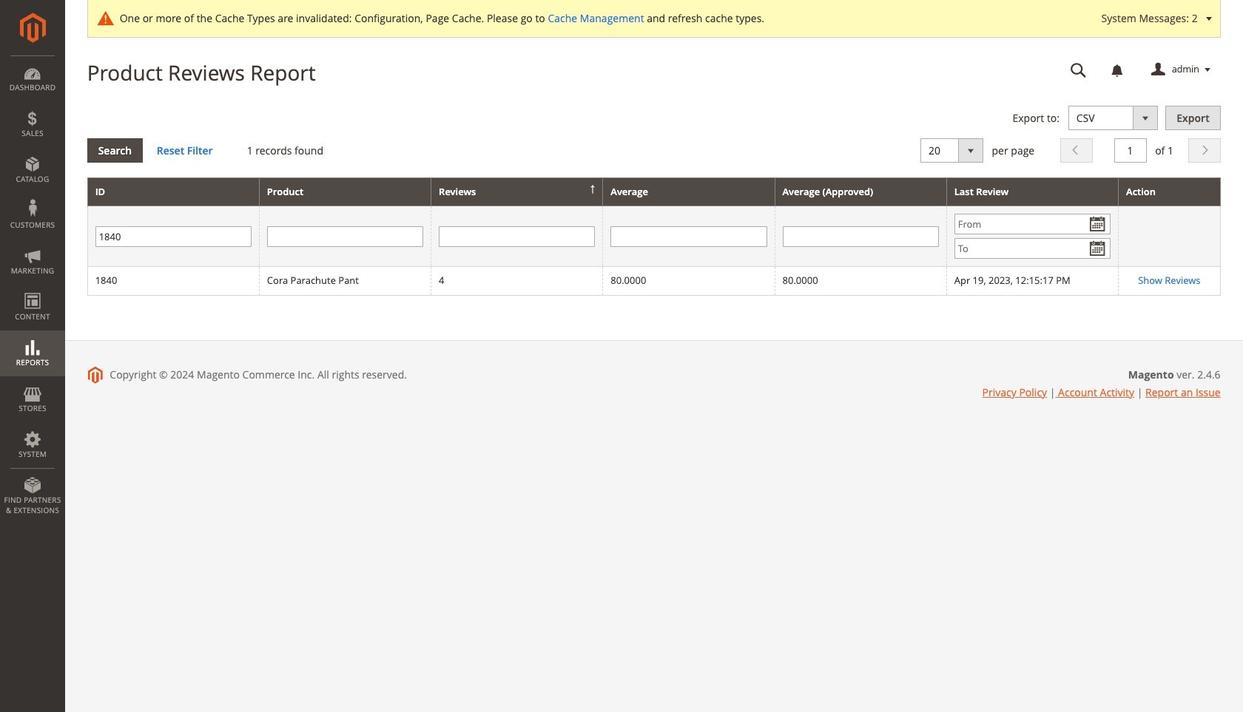 Task type: locate. For each thing, give the bounding box(es) containing it.
None text field
[[611, 226, 767, 247], [783, 226, 939, 247], [611, 226, 767, 247], [783, 226, 939, 247]]

None text field
[[1061, 57, 1098, 83], [1114, 138, 1147, 163], [95, 226, 252, 247], [267, 226, 423, 247], [439, 226, 595, 247], [1061, 57, 1098, 83], [1114, 138, 1147, 163], [95, 226, 252, 247], [267, 226, 423, 247], [439, 226, 595, 247]]

menu bar
[[0, 56, 65, 523]]

magento admin panel image
[[20, 13, 46, 43]]



Task type: describe. For each thing, give the bounding box(es) containing it.
From text field
[[955, 214, 1111, 235]]

To text field
[[955, 239, 1111, 259]]



Task type: vqa. For each thing, say whether or not it's contained in the screenshot.
menu
no



